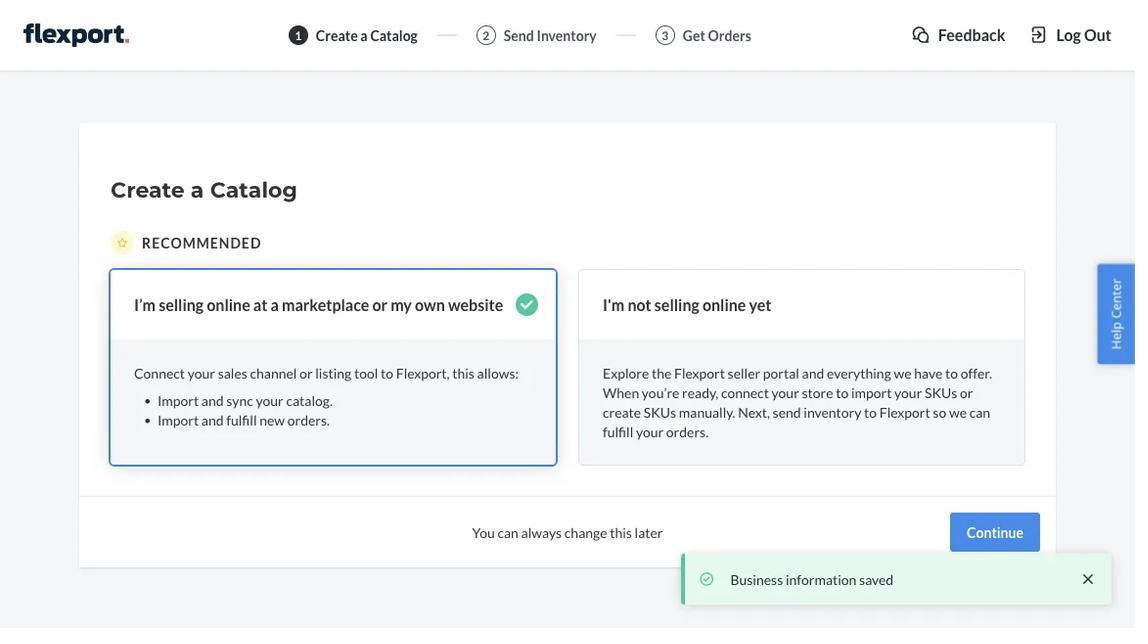 Task type: locate. For each thing, give the bounding box(es) containing it.
or inside the explore the flexport seller portal and everything we have to offer. when you're ready, connect your store to import your skus or create skus manually. next, send inventory to flexport so we can fulfill your orders.
[[960, 384, 973, 401]]

0 horizontal spatial create
[[111, 177, 185, 203]]

0 vertical spatial create
[[316, 27, 358, 44]]

inventory
[[537, 27, 597, 44]]

this left later
[[610, 524, 632, 540]]

skus
[[925, 384, 957, 401], [644, 403, 676, 420]]

catalog left 2
[[370, 27, 418, 44]]

fulfill
[[226, 411, 257, 428], [603, 423, 633, 440]]

orders
[[708, 27, 751, 44]]

2 horizontal spatial or
[[960, 384, 973, 401]]

everything
[[827, 364, 891, 381]]

and
[[802, 364, 824, 381], [201, 392, 224, 408], [201, 411, 224, 428]]

1 vertical spatial or
[[300, 364, 313, 381]]

always
[[521, 524, 562, 540]]

channel
[[250, 364, 297, 381]]

continue link
[[950, 513, 1040, 552]]

sales
[[218, 364, 247, 381]]

to up inventory
[[836, 384, 849, 401]]

1 horizontal spatial we
[[949, 403, 967, 420]]

manually.
[[679, 403, 735, 420]]

0 horizontal spatial we
[[894, 364, 912, 381]]

create a catalog right 1
[[316, 27, 418, 44]]

a
[[360, 27, 368, 44], [191, 177, 204, 203], [270, 295, 279, 314]]

0 horizontal spatial flexport
[[674, 364, 725, 381]]

online left at at the left
[[207, 295, 250, 314]]

when
[[603, 384, 639, 401]]

or left my on the left
[[372, 295, 388, 314]]

we right so
[[949, 403, 967, 420]]

your left sales
[[188, 364, 215, 381]]

1 vertical spatial create
[[111, 177, 185, 203]]

and up the store on the bottom right of the page
[[802, 364, 824, 381]]

your up "send"
[[772, 384, 799, 401]]

recommended
[[142, 234, 262, 251]]

create right 1
[[316, 27, 358, 44]]

1 vertical spatial import
[[158, 411, 199, 428]]

or down offer.
[[960, 384, 973, 401]]

seller
[[728, 364, 760, 381]]

orders. down manually.
[[666, 423, 709, 440]]

create a catalog
[[316, 27, 418, 44], [111, 177, 297, 203]]

0 horizontal spatial skus
[[644, 403, 676, 420]]

your
[[188, 364, 215, 381], [772, 384, 799, 401], [894, 384, 922, 401], [256, 392, 284, 408], [636, 423, 664, 440]]

0 vertical spatial create a catalog
[[316, 27, 418, 44]]

store
[[802, 384, 833, 401]]

1 vertical spatial flexport
[[879, 403, 930, 420]]

this
[[452, 364, 474, 381], [610, 524, 632, 540]]

continue
[[967, 524, 1023, 540]]

or
[[372, 295, 388, 314], [300, 364, 313, 381], [960, 384, 973, 401]]

connect
[[721, 384, 769, 401]]

0 horizontal spatial orders.
[[287, 411, 330, 428]]

help center
[[1107, 279, 1125, 350]]

0 horizontal spatial online
[[207, 295, 250, 314]]

you're
[[642, 384, 679, 401]]

selling right the i'm
[[159, 295, 204, 314]]

0 horizontal spatial catalog
[[210, 177, 297, 203]]

fulfill down create
[[603, 423, 633, 440]]

flexport
[[674, 364, 725, 381], [879, 403, 930, 420]]

skus down you're
[[644, 403, 676, 420]]

2 vertical spatial and
[[201, 411, 224, 428]]

1 horizontal spatial selling
[[654, 295, 699, 314]]

a right at at the left
[[270, 295, 279, 314]]

flexport up ready,
[[674, 364, 725, 381]]

0 vertical spatial import
[[158, 392, 199, 408]]

explore
[[603, 364, 649, 381]]

import and sync your catalog. import and fulfill new orders.
[[158, 392, 333, 428]]

0 horizontal spatial can
[[498, 524, 518, 540]]

0 horizontal spatial or
[[300, 364, 313, 381]]

0 horizontal spatial selling
[[159, 295, 204, 314]]

i'm selling online at a marketplace or my own website
[[134, 295, 503, 314]]

to right tool
[[381, 364, 393, 381]]

create up recommended
[[111, 177, 185, 203]]

0 vertical spatial catalog
[[370, 27, 418, 44]]

we left have
[[894, 364, 912, 381]]

online
[[207, 295, 250, 314], [702, 295, 746, 314]]

0 vertical spatial flexport
[[674, 364, 725, 381]]

selling
[[159, 295, 204, 314], [654, 295, 699, 314]]

online left yet
[[702, 295, 746, 314]]

allows:
[[477, 364, 519, 381]]

catalog
[[370, 27, 418, 44], [210, 177, 297, 203]]

fulfill down sync
[[226, 411, 257, 428]]

create
[[316, 27, 358, 44], [111, 177, 185, 203]]

1 horizontal spatial fulfill
[[603, 423, 633, 440]]

saved
[[859, 571, 894, 588]]

1
[[295, 28, 302, 42]]

1 horizontal spatial create
[[316, 27, 358, 44]]

sync
[[226, 392, 253, 408]]

1 horizontal spatial online
[[702, 295, 746, 314]]

1 horizontal spatial orders.
[[666, 423, 709, 440]]

1 horizontal spatial create a catalog
[[316, 27, 418, 44]]

2 selling from the left
[[654, 295, 699, 314]]

1 horizontal spatial or
[[372, 295, 388, 314]]

orders. down the catalog.
[[287, 411, 330, 428]]

1 vertical spatial a
[[191, 177, 204, 203]]

out
[[1084, 25, 1112, 44]]

your down have
[[894, 384, 922, 401]]

new
[[259, 411, 285, 428]]

feedback
[[938, 25, 1005, 44]]

can
[[969, 403, 990, 420], [498, 524, 518, 540]]

log out button
[[1029, 23, 1112, 46]]

feedback link
[[911, 23, 1005, 46]]

flexport left so
[[879, 403, 930, 420]]

your up the new
[[256, 392, 284, 408]]

help
[[1107, 322, 1125, 350]]

so
[[933, 403, 946, 420]]

0 horizontal spatial fulfill
[[226, 411, 257, 428]]

and inside the explore the flexport seller portal and everything we have to offer. when you're ready, connect your store to import your skus or create skus manually. next, send inventory to flexport so we can fulfill your orders.
[[802, 364, 824, 381]]

portal
[[763, 364, 799, 381]]

later
[[635, 524, 663, 540]]

import
[[851, 384, 892, 401]]

1 horizontal spatial can
[[969, 403, 990, 420]]

and down sales
[[201, 411, 224, 428]]

0 vertical spatial and
[[802, 364, 824, 381]]

0 vertical spatial this
[[452, 364, 474, 381]]

a right 1
[[360, 27, 368, 44]]

at
[[253, 295, 267, 314]]

1 horizontal spatial flexport
[[879, 403, 930, 420]]

center
[[1107, 279, 1125, 319]]

0 vertical spatial can
[[969, 403, 990, 420]]

1 vertical spatial this
[[610, 524, 632, 540]]

1 horizontal spatial this
[[610, 524, 632, 540]]

i'm
[[603, 295, 625, 314]]

this left allows:
[[452, 364, 474, 381]]

we
[[894, 364, 912, 381], [949, 403, 967, 420]]

flexport,
[[396, 364, 450, 381]]

have
[[914, 364, 943, 381]]

2 vertical spatial or
[[960, 384, 973, 401]]

create a catalog up recommended
[[111, 177, 297, 203]]

your down create
[[636, 423, 664, 440]]

1 horizontal spatial skus
[[925, 384, 957, 401]]

catalog up recommended
[[210, 177, 297, 203]]

you can always change this later
[[472, 524, 663, 540]]

can right you
[[498, 524, 518, 540]]

log
[[1056, 25, 1081, 44]]

yet
[[749, 295, 772, 314]]

i'm
[[134, 295, 156, 314]]

a up recommended
[[191, 177, 204, 203]]

0 vertical spatial skus
[[925, 384, 957, 401]]

1 horizontal spatial catalog
[[370, 27, 418, 44]]

1 horizontal spatial a
[[270, 295, 279, 314]]

import
[[158, 392, 199, 408], [158, 411, 199, 428]]

and left sync
[[201, 392, 224, 408]]

1 vertical spatial create a catalog
[[111, 177, 297, 203]]

can down offer.
[[969, 403, 990, 420]]

or left listing
[[300, 364, 313, 381]]

2 horizontal spatial a
[[360, 27, 368, 44]]

orders.
[[287, 411, 330, 428], [666, 423, 709, 440]]

skus up so
[[925, 384, 957, 401]]

your inside import and sync your catalog. import and fulfill new orders.
[[256, 392, 284, 408]]

to
[[381, 364, 393, 381], [945, 364, 958, 381], [836, 384, 849, 401], [864, 403, 877, 420]]

selling right not on the right of the page
[[654, 295, 699, 314]]



Task type: vqa. For each thing, say whether or not it's contained in the screenshot.
bottom flexport
yes



Task type: describe. For each thing, give the bounding box(es) containing it.
2 vertical spatial a
[[270, 295, 279, 314]]

business
[[730, 571, 783, 588]]

connect
[[134, 364, 185, 381]]

send
[[504, 27, 534, 44]]

catalog.
[[286, 392, 333, 408]]

ready,
[[682, 384, 718, 401]]

you
[[472, 524, 495, 540]]

1 vertical spatial and
[[201, 392, 224, 408]]

offer.
[[961, 364, 992, 381]]

get
[[683, 27, 705, 44]]

information
[[786, 571, 857, 588]]

0 horizontal spatial create a catalog
[[111, 177, 297, 203]]

website
[[448, 295, 503, 314]]

business information saved
[[730, 571, 894, 588]]

0 vertical spatial we
[[894, 364, 912, 381]]

2 online from the left
[[702, 295, 746, 314]]

orders. inside the explore the flexport seller portal and everything we have to offer. when you're ready, connect your store to import your skus or create skus manually. next, send inventory to flexport so we can fulfill your orders.
[[666, 423, 709, 440]]

2
[[483, 28, 490, 42]]

3
[[662, 28, 669, 42]]

to down import
[[864, 403, 877, 420]]

1 vertical spatial skus
[[644, 403, 676, 420]]

check image
[[516, 294, 538, 316]]

1 import from the top
[[158, 392, 199, 408]]

fulfill inside the explore the flexport seller portal and everything we have to offer. when you're ready, connect your store to import your skus or create skus manually. next, send inventory to flexport so we can fulfill your orders.
[[603, 423, 633, 440]]

change
[[564, 524, 607, 540]]

1 online from the left
[[207, 295, 250, 314]]

send
[[773, 403, 801, 420]]

orders. inside import and sync your catalog. import and fulfill new orders.
[[287, 411, 330, 428]]

0 horizontal spatial a
[[191, 177, 204, 203]]

explore the flexport seller portal and everything we have to offer. when you're ready, connect your store to import your skus or create skus manually. next, send inventory to flexport so we can fulfill your orders.
[[603, 364, 992, 440]]

continue button
[[950, 513, 1040, 552]]

my
[[391, 295, 412, 314]]

help center button
[[1097, 264, 1135, 364]]

1 selling from the left
[[159, 295, 204, 314]]

create
[[603, 403, 641, 420]]

1 vertical spatial we
[[949, 403, 967, 420]]

1 vertical spatial can
[[498, 524, 518, 540]]

0 vertical spatial or
[[372, 295, 388, 314]]

listing
[[315, 364, 352, 381]]

next,
[[738, 403, 770, 420]]

own
[[415, 295, 445, 314]]

0 horizontal spatial this
[[452, 364, 474, 381]]

get orders
[[683, 27, 751, 44]]

1 vertical spatial catalog
[[210, 177, 297, 203]]

send inventory
[[504, 27, 597, 44]]

flexport logo image
[[23, 23, 129, 47]]

i'm not selling online yet
[[603, 295, 772, 314]]

close toast image
[[1078, 569, 1098, 589]]

connect your sales channel or listing tool to flexport, this allows:
[[134, 364, 519, 381]]

fulfill inside import and sync your catalog. import and fulfill new orders.
[[226, 411, 257, 428]]

inventory
[[804, 403, 861, 420]]

0 vertical spatial a
[[360, 27, 368, 44]]

tool
[[354, 364, 378, 381]]

not
[[628, 295, 651, 314]]

log out
[[1056, 25, 1112, 44]]

2 import from the top
[[158, 411, 199, 428]]

the
[[652, 364, 672, 381]]

can inside the explore the flexport seller portal and everything we have to offer. when you're ready, connect your store to import your skus or create skus manually. next, send inventory to flexport so we can fulfill your orders.
[[969, 403, 990, 420]]

to right have
[[945, 364, 958, 381]]

marketplace
[[282, 295, 369, 314]]



